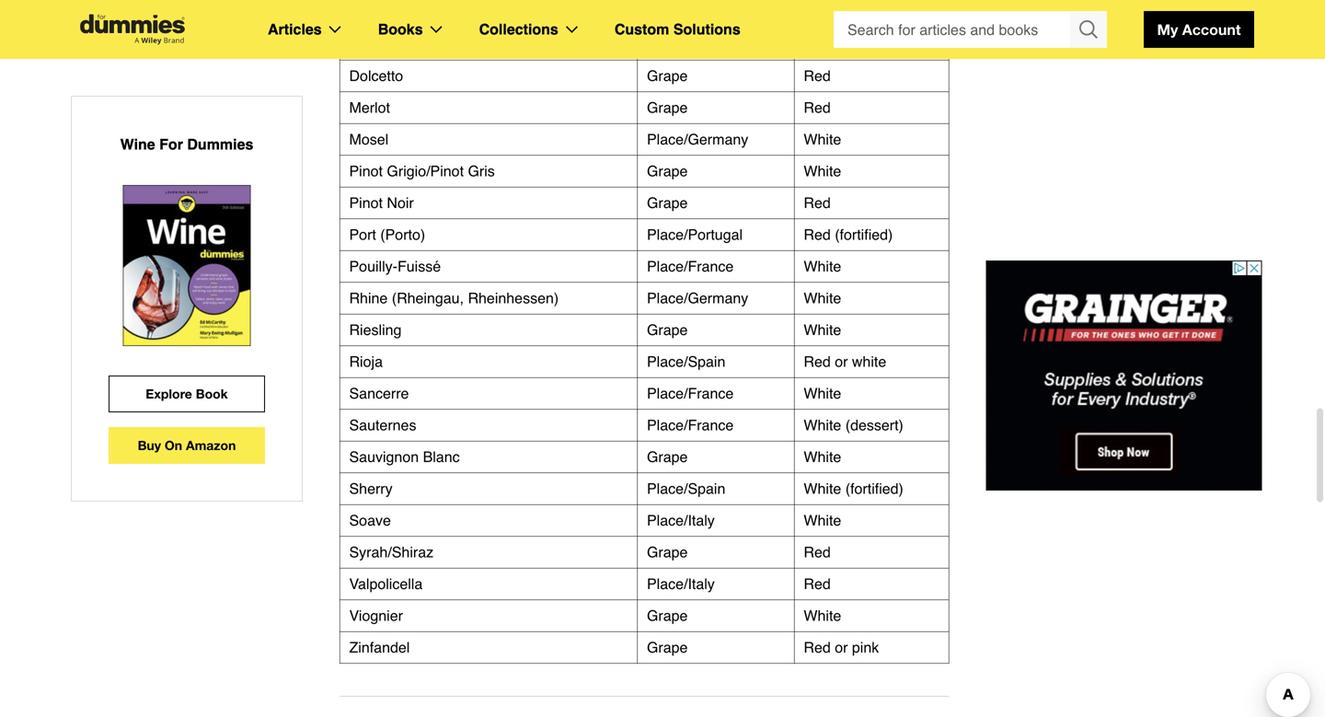 Task type: locate. For each thing, give the bounding box(es) containing it.
explore
[[146, 386, 192, 401]]

1 vertical spatial white
[[852, 353, 887, 370]]

explore book
[[146, 386, 228, 401]]

6 red from the top
[[804, 353, 831, 370]]

6 grape from the top
[[647, 448, 688, 465]]

my account
[[1158, 21, 1241, 38]]

white
[[804, 131, 842, 148], [804, 162, 842, 180], [804, 258, 842, 275], [804, 290, 842, 307], [804, 321, 842, 338], [804, 385, 842, 402], [804, 417, 842, 434], [804, 448, 842, 465], [804, 480, 842, 497], [804, 512, 842, 529], [804, 607, 842, 624]]

7 grape from the top
[[647, 544, 688, 561]]

grape for viognier
[[647, 607, 688, 624]]

3 white from the top
[[804, 258, 842, 275]]

port (porto)
[[349, 226, 425, 243]]

0 vertical spatial or
[[835, 35, 848, 52]]

books
[[378, 21, 423, 38]]

place/spain for white (fortified)
[[647, 480, 726, 497]]

2 vertical spatial or
[[835, 639, 848, 656]]

custom solutions link
[[615, 17, 741, 41]]

0 vertical spatial place/germany
[[647, 131, 749, 148]]

2 white from the top
[[852, 353, 887, 370]]

2 place/germany from the top
[[647, 290, 749, 307]]

soave
[[349, 512, 391, 529]]

1 vertical spatial (fortified)
[[846, 480, 904, 497]]

white for place/spain
[[852, 353, 887, 370]]

11 white from the top
[[804, 607, 842, 624]]

or
[[835, 35, 848, 52], [835, 353, 848, 370], [835, 639, 848, 656]]

syrah/shiraz
[[349, 544, 434, 561]]

white (dessert)
[[804, 417, 904, 434]]

(fortified) for white (fortified)
[[846, 480, 904, 497]]

2 red or white from the top
[[804, 353, 887, 370]]

pink
[[852, 639, 879, 656]]

1 vertical spatial red or white
[[804, 353, 887, 370]]

1 place/spain from the top
[[647, 353, 726, 370]]

Search for articles and books text field
[[834, 11, 1072, 48]]

4 grape from the top
[[647, 194, 688, 211]]

3 place/france from the top
[[647, 385, 734, 402]]

2 place/france from the top
[[647, 258, 734, 275]]

or for place/france
[[835, 35, 848, 52]]

place/italy
[[647, 512, 715, 529], [647, 575, 715, 592]]

3 grape from the top
[[647, 162, 688, 180]]

5 grape from the top
[[647, 321, 688, 338]]

8 white from the top
[[804, 448, 842, 465]]

grape for dolcetto
[[647, 67, 688, 84]]

2 white from the top
[[804, 162, 842, 180]]

dummies
[[187, 136, 254, 153]]

place/france
[[647, 35, 734, 52], [647, 258, 734, 275], [647, 385, 734, 402], [647, 417, 734, 434]]

book image image
[[123, 185, 251, 346]]

account
[[1183, 21, 1241, 38]]

white for riesling
[[804, 321, 842, 338]]

white for pinot grigio/pinot gris
[[804, 162, 842, 180]]

1 vertical spatial or
[[835, 353, 848, 370]]

red or white
[[804, 35, 887, 52], [804, 353, 887, 370]]

place/france for côtes du rhône
[[647, 35, 734, 52]]

sauvignon blanc
[[349, 448, 460, 465]]

0 vertical spatial place/spain
[[647, 353, 726, 370]]

place/spain for red or white
[[647, 353, 726, 370]]

1 red or white from the top
[[804, 35, 887, 52]]

pinot down mosel
[[349, 162, 383, 180]]

collections
[[479, 21, 559, 38]]

9 white from the top
[[804, 480, 842, 497]]

custom solutions
[[615, 21, 741, 38]]

group
[[834, 11, 1107, 48]]

red (fortified)
[[804, 226, 893, 243]]

2 place/spain from the top
[[647, 480, 726, 497]]

white for rhine (rheingau, rheinhessen)
[[804, 290, 842, 307]]

1 white from the top
[[804, 131, 842, 148]]

valpolicella
[[349, 575, 423, 592]]

fuissé
[[398, 258, 441, 275]]

place/germany for mosel
[[647, 131, 749, 148]]

rheinhessen)
[[468, 290, 559, 307]]

solutions
[[674, 21, 741, 38]]

4 red from the top
[[804, 194, 831, 211]]

grape for pinot grigio/pinot gris
[[647, 162, 688, 180]]

1 or from the top
[[835, 35, 848, 52]]

merlot
[[349, 99, 390, 116]]

white for sancerre
[[804, 385, 842, 402]]

2 grape from the top
[[647, 99, 688, 116]]

1 place/germany from the top
[[647, 131, 749, 148]]

0 vertical spatial (fortified)
[[835, 226, 893, 243]]

2 pinot from the top
[[349, 194, 383, 211]]

red
[[804, 35, 831, 52], [804, 67, 831, 84], [804, 99, 831, 116], [804, 194, 831, 211], [804, 226, 831, 243], [804, 353, 831, 370], [804, 544, 831, 561], [804, 575, 831, 592], [804, 639, 831, 656]]

pinot up port
[[349, 194, 383, 211]]

4 place/france from the top
[[647, 417, 734, 434]]

grape for syrah/shiraz
[[647, 544, 688, 561]]

4 white from the top
[[804, 290, 842, 307]]

1 pinot from the top
[[349, 162, 383, 180]]

5 white from the top
[[804, 321, 842, 338]]

1 place/france from the top
[[647, 35, 734, 52]]

white for sauvignon blanc
[[804, 448, 842, 465]]

8 red from the top
[[804, 575, 831, 592]]

pinot grigio/pinot gris
[[349, 162, 495, 180]]

riesling
[[349, 321, 402, 338]]

white
[[852, 35, 887, 52], [852, 353, 887, 370]]

0 vertical spatial pinot
[[349, 162, 383, 180]]

3 or from the top
[[835, 639, 848, 656]]

1 white from the top
[[852, 35, 887, 52]]

9 grape from the top
[[647, 639, 688, 656]]

2 place/italy from the top
[[647, 575, 715, 592]]

2 or from the top
[[835, 353, 848, 370]]

wine for dummies
[[120, 136, 254, 153]]

1 vertical spatial pinot
[[349, 194, 383, 211]]

2 red from the top
[[804, 67, 831, 84]]

6 white from the top
[[804, 385, 842, 402]]

1 vertical spatial place/germany
[[647, 290, 749, 307]]

place/spain
[[647, 353, 726, 370], [647, 480, 726, 497]]

pinot
[[349, 162, 383, 180], [349, 194, 383, 211]]

(fortified)
[[835, 226, 893, 243], [846, 480, 904, 497]]

place/france for sancerre
[[647, 385, 734, 402]]

close this dialog image
[[1298, 642, 1316, 661]]

grape for riesling
[[647, 321, 688, 338]]

grigio/pinot
[[387, 162, 464, 180]]

0 vertical spatial white
[[852, 35, 887, 52]]

pinot noir
[[349, 194, 414, 211]]

0 vertical spatial red or white
[[804, 35, 887, 52]]

articles
[[268, 21, 322, 38]]

1 vertical spatial place/spain
[[647, 480, 726, 497]]

10 white from the top
[[804, 512, 842, 529]]

white for place/france
[[852, 35, 887, 52]]

8 grape from the top
[[647, 607, 688, 624]]

place/portugal
[[647, 226, 743, 243]]

0 vertical spatial place/italy
[[647, 512, 715, 529]]

buy
[[138, 438, 161, 453]]

viognier
[[349, 607, 403, 624]]

place/germany
[[647, 131, 749, 148], [647, 290, 749, 307]]

1 vertical spatial place/italy
[[647, 575, 715, 592]]

du
[[392, 35, 408, 52]]

white for soave
[[804, 512, 842, 529]]

1 grape from the top
[[647, 67, 688, 84]]

grape
[[647, 67, 688, 84], [647, 99, 688, 116], [647, 162, 688, 180], [647, 194, 688, 211], [647, 321, 688, 338], [647, 448, 688, 465], [647, 544, 688, 561], [647, 607, 688, 624], [647, 639, 688, 656]]

1 place/italy from the top
[[647, 512, 715, 529]]

buy on amazon link
[[109, 427, 265, 464]]



Task type: vqa. For each thing, say whether or not it's contained in the screenshot.


Task type: describe. For each thing, give the bounding box(es) containing it.
for
[[159, 136, 183, 153]]

on
[[165, 438, 182, 453]]

red or white for place/france
[[804, 35, 887, 52]]

or for place/spain
[[835, 353, 848, 370]]

blanc
[[423, 448, 460, 465]]

port
[[349, 226, 376, 243]]

3 red from the top
[[804, 99, 831, 116]]

sauvignon
[[349, 448, 419, 465]]

buy on amazon
[[138, 438, 236, 453]]

gris
[[468, 162, 495, 180]]

place/italy for white
[[647, 512, 715, 529]]

book
[[196, 386, 228, 401]]

grape for sauvignon blanc
[[647, 448, 688, 465]]

mosel
[[349, 131, 389, 148]]

grape for merlot
[[647, 99, 688, 116]]

grape for pinot noir
[[647, 194, 688, 211]]

place/italy for red
[[647, 575, 715, 592]]

(dessert)
[[846, 417, 904, 434]]

open collections list image
[[566, 26, 578, 33]]

pouilly-fuissé
[[349, 258, 441, 275]]

pouilly-
[[349, 258, 398, 275]]

9 red from the top
[[804, 639, 831, 656]]

1 red from the top
[[804, 35, 831, 52]]

sherry
[[349, 480, 393, 497]]

my
[[1158, 21, 1179, 38]]

my account link
[[1144, 11, 1255, 48]]

white for viognier
[[804, 607, 842, 624]]

dolcetto
[[349, 67, 403, 84]]

white (fortified)
[[804, 480, 904, 497]]

grape for zinfandel
[[647, 639, 688, 656]]

red or pink
[[804, 639, 879, 656]]

logo image
[[71, 14, 194, 45]]

amazon
[[186, 438, 236, 453]]

rhône
[[412, 35, 456, 52]]

rhine
[[349, 290, 388, 307]]

white for mosel
[[804, 131, 842, 148]]

place/france for sauternes
[[647, 417, 734, 434]]

zinfandel
[[349, 639, 410, 656]]

(rheingau,
[[392, 290, 464, 307]]

noir
[[387, 194, 414, 211]]

côtes du rhône
[[349, 35, 456, 52]]

sancerre
[[349, 385, 409, 402]]

(porto)
[[380, 226, 425, 243]]

7 white from the top
[[804, 417, 842, 434]]

pinot for pinot grigio/pinot gris
[[349, 162, 383, 180]]

sauternes
[[349, 417, 416, 434]]

pinot for pinot noir
[[349, 194, 383, 211]]

explore book link
[[109, 376, 265, 412]]

open article categories image
[[329, 26, 341, 33]]

wine
[[120, 136, 155, 153]]

white for pouilly-fuissé
[[804, 258, 842, 275]]

rioja
[[349, 353, 383, 370]]

place/france for pouilly-fuissé
[[647, 258, 734, 275]]

advertisement element
[[986, 261, 1263, 491]]

7 red from the top
[[804, 544, 831, 561]]

or for grape
[[835, 639, 848, 656]]

open book categories image
[[430, 26, 442, 33]]

custom
[[615, 21, 670, 38]]

côtes
[[349, 35, 388, 52]]

rhine (rheingau, rheinhessen)
[[349, 290, 559, 307]]

5 red from the top
[[804, 226, 831, 243]]

(fortified) for red (fortified)
[[835, 226, 893, 243]]

place/germany for rhine (rheingau, rheinhessen)
[[647, 290, 749, 307]]

red or white for place/spain
[[804, 353, 887, 370]]



